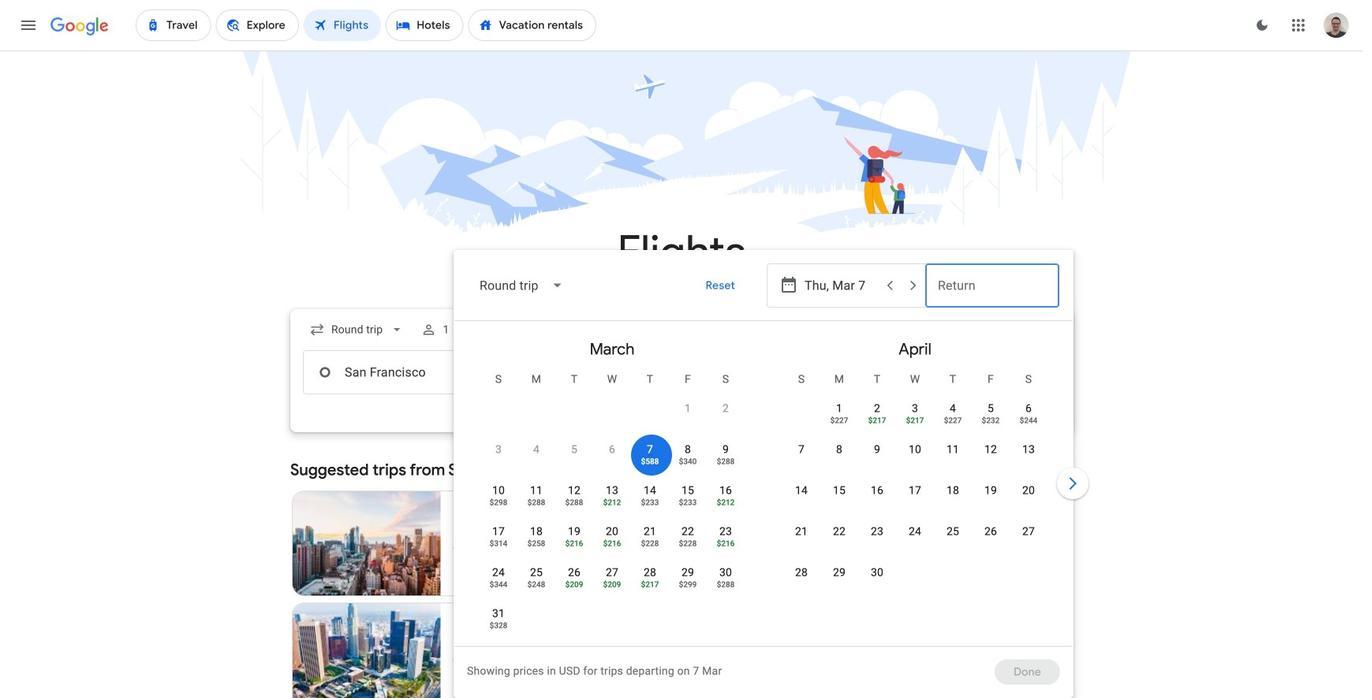 Task type: locate. For each thing, give the bounding box(es) containing it.
tuesday, april 30, 2024 element
[[871, 565, 884, 581]]

, 216 us dollars element
[[565, 540, 583, 548], [603, 540, 621, 548], [717, 540, 735, 548]]

, 216 us dollars element up wednesday, march 27, 2024 "element"
[[603, 540, 621, 548]]

tuesday, april 23, 2024 element
[[871, 524, 884, 540]]

, 209 us dollars element right , 248 us dollars element
[[565, 581, 583, 589]]

2 , 212 us dollars element from the left
[[717, 499, 735, 507]]

, 216 us dollars element up saturday, march 30, 2024 element
[[717, 540, 735, 548]]

0 horizontal spatial , 217 us dollars element
[[641, 581, 659, 589]]

1 , 216 us dollars element from the left
[[565, 540, 583, 548]]

, 217 us dollars element up the 'tuesday, april 9, 2024' element
[[868, 417, 886, 424]]

wednesday, march 6, 2024 element
[[609, 442, 615, 458]]

cell
[[972, 395, 1010, 433], [1010, 395, 1048, 433], [972, 436, 1010, 474], [1010, 436, 1048, 474], [972, 477, 1010, 515], [1010, 477, 1048, 515], [972, 518, 1010, 556], [1010, 518, 1048, 556]]

187 US dollars text field
[[627, 572, 651, 586]]

1 horizontal spatial , 233 us dollars element
[[679, 499, 697, 507]]

, 288 us dollars element for saturday, march 9, 2024 element
[[717, 458, 735, 465]]

0 horizontal spatial , 233 us dollars element
[[641, 499, 659, 507]]

, 233 us dollars element up "friday, march 22, 2024" element
[[679, 499, 697, 507]]

, 227 us dollars element up thursday, april 11, 2024 'element'
[[944, 417, 962, 424]]

3 , 216 us dollars element from the left
[[717, 540, 735, 548]]

, 298 us dollars element
[[490, 499, 508, 507]]

1 , 233 us dollars element from the left
[[641, 499, 659, 507]]

, 217 us dollars element up wednesday, april 10, 2024 element
[[906, 417, 924, 424]]

0 horizontal spatial , 228 us dollars element
[[641, 540, 659, 548]]

wednesday, april 3, 2024 element
[[912, 401, 918, 417]]

2 , 209 us dollars element from the left
[[603, 581, 621, 589]]

2 horizontal spatial , 217 us dollars element
[[906, 417, 924, 424]]

monday, march 4, 2024 element
[[533, 442, 540, 458]]

saturday, march 9, 2024 element
[[723, 442, 729, 458]]

1 vertical spatial departure text field
[[805, 351, 914, 394]]

2 departure text field from the top
[[805, 351, 914, 394]]

, 288 us dollars element up saturday, march 16, 2024 element
[[717, 458, 735, 465]]

row down 'monday, april 22, 2024' element
[[783, 558, 896, 603]]

2 , 216 us dollars element from the left
[[603, 540, 621, 548]]

1 horizontal spatial , 217 us dollars element
[[868, 417, 886, 424]]

0 horizontal spatial , 212 us dollars element
[[603, 499, 621, 507]]

saturday, march 23, 2024 element
[[719, 524, 732, 540]]

, 216 us dollars element up tuesday, march 26, 2024 'element'
[[565, 540, 583, 548]]

, 288 us dollars element right , 299 us dollars element
[[717, 581, 735, 589]]

, 209 us dollars element
[[565, 581, 583, 589], [603, 581, 621, 589]]

, 299 us dollars element
[[679, 581, 697, 589]]

row group
[[461, 327, 764, 644], [764, 327, 1067, 640]]

, 314 us dollars element
[[490, 540, 508, 548]]

2 horizontal spatial , 216 us dollars element
[[717, 540, 735, 548]]

, 227 us dollars element for thursday, april 4, 2024 element
[[944, 417, 962, 424]]

1 , 228 us dollars element from the left
[[641, 540, 659, 548]]

, 228 us dollars element for "thursday, march 21, 2024" element
[[641, 540, 659, 548]]

saturday, march 2, 2024 element
[[723, 401, 729, 417]]

, 288 us dollars element for tuesday, march 12, 2024 element
[[565, 499, 583, 507]]

, 228 us dollars element up friday, march 29, 2024 element
[[679, 540, 697, 548]]

, 233 us dollars element up "thursday, march 21, 2024" element
[[641, 499, 659, 507]]

, 233 us dollars element for friday, march 15, 2024 element
[[679, 499, 697, 507]]

tuesday, april 2, 2024 element
[[874, 401, 880, 417]]

tuesday, april 9, 2024 element
[[874, 442, 880, 458]]

1 , 227 us dollars element from the left
[[830, 417, 848, 424]]

, 216 us dollars element for tuesday, march 19, 2024 element
[[565, 540, 583, 548]]

, 233 us dollars element for thursday, march 14, 2024 element
[[641, 499, 659, 507]]

1 horizontal spatial , 216 us dollars element
[[603, 540, 621, 548]]

, 233 us dollars element
[[641, 499, 659, 507], [679, 499, 697, 507]]

1 , 209 us dollars element from the left
[[565, 581, 583, 589]]

row up wednesday, march 27, 2024 "element"
[[480, 517, 745, 562]]

2 , 233 us dollars element from the left
[[679, 499, 697, 507]]

monday, april 15, 2024 element
[[833, 483, 846, 499]]

wednesday, march 27, 2024 element
[[606, 565, 619, 581]]

monday, march 11, 2024 element
[[530, 483, 543, 499]]

, 228 us dollars element
[[641, 540, 659, 548], [679, 540, 697, 548]]

, 209 us dollars element left 187 us dollars text field
[[603, 581, 621, 589]]

thursday, april 25, 2024 element
[[947, 524, 959, 540]]

0 horizontal spatial , 227 us dollars element
[[830, 417, 848, 424]]

monday, april 1, 2024 element
[[836, 401, 843, 417]]

, 227 us dollars element
[[830, 417, 848, 424], [944, 417, 962, 424]]

sunday, march 17, 2024 element
[[492, 524, 505, 540]]

 image
[[507, 536, 510, 551]]

, 212 us dollars element up wednesday, march 20, 2024 element
[[603, 499, 621, 507]]

1 , 212 us dollars element from the left
[[603, 499, 621, 507]]

monday, april 8, 2024 element
[[836, 442, 843, 458]]

, 248 us dollars element
[[528, 581, 545, 589]]

, 228 us dollars element up thursday, march 28, 2024 element
[[641, 540, 659, 548]]

, 217 us dollars element for wednesday, april 3, 2024 element on the bottom right of page
[[906, 417, 924, 424]]

None field
[[467, 267, 576, 305], [303, 316, 411, 344], [467, 267, 576, 305], [303, 316, 411, 344]]

row
[[669, 387, 745, 439], [821, 387, 1048, 439], [480, 435, 745, 480], [783, 435, 1048, 480], [480, 476, 745, 521], [783, 476, 1048, 521], [480, 517, 745, 562], [783, 517, 1048, 562], [480, 558, 745, 603], [783, 558, 896, 603]]

, 340 us dollars element
[[679, 458, 697, 465]]

1 horizontal spatial , 227 us dollars element
[[944, 417, 962, 424]]

1 horizontal spatial , 209 us dollars element
[[603, 581, 621, 589]]

0 vertical spatial departure text field
[[805, 264, 877, 307]]

, 212 us dollars element
[[603, 499, 621, 507], [717, 499, 735, 507]]

0 horizontal spatial , 209 us dollars element
[[565, 581, 583, 589]]

, 288 us dollars element up tuesday, march 19, 2024 element
[[565, 499, 583, 507]]

row up thursday, april 11, 2024 'element'
[[821, 387, 1048, 439]]

monday, march 18, 2024 element
[[530, 524, 543, 540]]

1 horizontal spatial , 228 us dollars element
[[679, 540, 697, 548]]

tuesday, march 19, 2024 element
[[568, 524, 581, 540]]

, 209 us dollars element for tuesday, march 26, 2024 'element'
[[565, 581, 583, 589]]

, 288 us dollars element up monday, march 18, 2024 element
[[528, 499, 545, 507]]

wednesday, april 10, 2024 element
[[909, 442, 922, 458]]

2 , 227 us dollars element from the left
[[944, 417, 962, 424]]

Departure text field
[[805, 264, 877, 307], [805, 351, 914, 394]]

sunday, april 14, 2024 element
[[795, 483, 808, 499]]

, 288 us dollars element for the monday, march 11, 2024 element
[[528, 499, 545, 507]]

1 horizontal spatial , 212 us dollars element
[[717, 499, 735, 507]]

, 217 us dollars element
[[868, 417, 886, 424], [906, 417, 924, 424], [641, 581, 659, 589]]

, 258 us dollars element
[[528, 540, 545, 548]]

suggested trips from san francisco region
[[290, 451, 1073, 698]]

, 217 us dollars element left , 299 us dollars element
[[641, 581, 659, 589]]

, 227 us dollars element up monday, april 8, 2024 element
[[830, 417, 848, 424]]

1 departure text field from the top
[[805, 264, 877, 307]]

, 212 us dollars element for saturday, march 16, 2024 element
[[717, 499, 735, 507]]

, 212 us dollars element up the saturday, march 23, 2024 element
[[717, 499, 735, 507]]

, 288 us dollars element
[[717, 458, 735, 465], [528, 499, 545, 507], [565, 499, 583, 507], [717, 581, 735, 589]]

grid
[[461, 327, 1067, 656]]

0 horizontal spatial , 216 us dollars element
[[565, 540, 583, 548]]

2 , 228 us dollars element from the left
[[679, 540, 697, 548]]

wednesday, march 13, 2024 element
[[606, 483, 619, 499]]

tuesday, march 26, 2024 element
[[568, 565, 581, 581]]



Task type: describe. For each thing, give the bounding box(es) containing it.
grid inside flight search field
[[461, 327, 1067, 656]]

tuesday, april 16, 2024 element
[[871, 483, 884, 499]]

saturday, march 30, 2024 element
[[719, 565, 732, 581]]

 image inside suggested trips from san francisco region
[[507, 536, 510, 551]]

, 216 us dollars element for wednesday, march 20, 2024 element
[[603, 540, 621, 548]]

sunday, april 21, 2024 element
[[795, 524, 808, 540]]

Return text field
[[938, 264, 1047, 307]]

row down wednesday, march 20, 2024 element
[[480, 558, 745, 603]]

friday, march 22, 2024 element
[[682, 524, 694, 540]]

sunday, april 28, 2024 element
[[795, 565, 808, 581]]

tuesday, march 5, 2024 element
[[571, 442, 578, 458]]

2 row group from the left
[[764, 327, 1067, 640]]

1 row group from the left
[[461, 327, 764, 644]]

thursday, april 4, 2024 element
[[950, 401, 956, 417]]

monday, april 22, 2024 element
[[833, 524, 846, 540]]

sunday, march 31, 2024 element
[[492, 606, 505, 622]]

saturday, march 16, 2024 element
[[719, 483, 732, 499]]

thursday, march 14, 2024 element
[[644, 483, 656, 499]]

sunday, march 24, 2024 element
[[492, 565, 505, 581]]

, 344 us dollars element
[[490, 581, 508, 589]]

swap origin and destination. image
[[519, 363, 538, 382]]

sunday, march 10, 2024 element
[[492, 483, 505, 499]]

row down wednesday, april 17, 2024 element
[[783, 517, 1048, 562]]

row up wednesday, april 24, 2024 element on the bottom right of the page
[[783, 476, 1048, 521]]

sunday, april 7, 2024 element
[[798, 442, 805, 458]]

main menu image
[[19, 16, 38, 35]]

, 288 us dollars element for saturday, march 30, 2024 element
[[717, 581, 735, 589]]

wednesday, april 17, 2024 element
[[909, 483, 922, 499]]

Flight search field
[[278, 250, 1092, 698]]

change appearance image
[[1243, 6, 1281, 44]]

, 228 us dollars element for "friday, march 22, 2024" element
[[679, 540, 697, 548]]

thursday, april 18, 2024 element
[[947, 483, 959, 499]]

thursday, march 28, 2024 element
[[644, 565, 656, 581]]

thursday, april 11, 2024 element
[[947, 442, 959, 458]]

wednesday, april 24, 2024 element
[[909, 524, 922, 540]]

, 212 us dollars element for wednesday, march 13, 2024 element
[[603, 499, 621, 507]]

row up wednesday, march 20, 2024 element
[[480, 476, 745, 521]]

monday, march 25, 2024 element
[[530, 565, 543, 581]]

, 217 us dollars element for tuesday, april 2, 2024 element
[[868, 417, 886, 424]]

, 217 us dollars element for thursday, march 28, 2024 element
[[641, 581, 659, 589]]

explore destinations image
[[1042, 501, 1061, 520]]

tuesday, march 12, 2024 element
[[568, 483, 581, 499]]

, 227 us dollars element for monday, april 1, 2024 element
[[830, 417, 848, 424]]

thursday, march 21, 2024 element
[[644, 524, 656, 540]]

, 588 us dollars element
[[641, 458, 659, 465]]

sunday, march 3, 2024 element
[[495, 442, 502, 458]]

row up wednesday, april 17, 2024 element
[[783, 435, 1048, 480]]

wednesday, march 20, 2024 element
[[606, 524, 619, 540]]

, 328 us dollars element
[[490, 622, 508, 630]]

, 216 us dollars element for the saturday, march 23, 2024 element
[[717, 540, 735, 548]]

monday, april 29, 2024 element
[[833, 565, 846, 581]]

row up friday, march 8, 2024 element
[[669, 387, 745, 439]]

row up wednesday, march 13, 2024 element
[[480, 435, 745, 480]]

Where from? text field
[[303, 350, 525, 394]]

Return text field
[[938, 351, 1047, 394]]

, 209 us dollars element for wednesday, march 27, 2024 "element"
[[603, 581, 621, 589]]

friday, march 29, 2024 element
[[682, 565, 694, 581]]

friday, march 1, 2024 element
[[685, 401, 691, 417]]

thursday, march 7, 2024, departure date. element
[[647, 442, 653, 458]]

friday, march 8, 2024 element
[[685, 442, 691, 458]]

friday, march 15, 2024 element
[[682, 483, 694, 499]]



Task type: vqa. For each thing, say whether or not it's contained in the screenshot.
'data'
no



